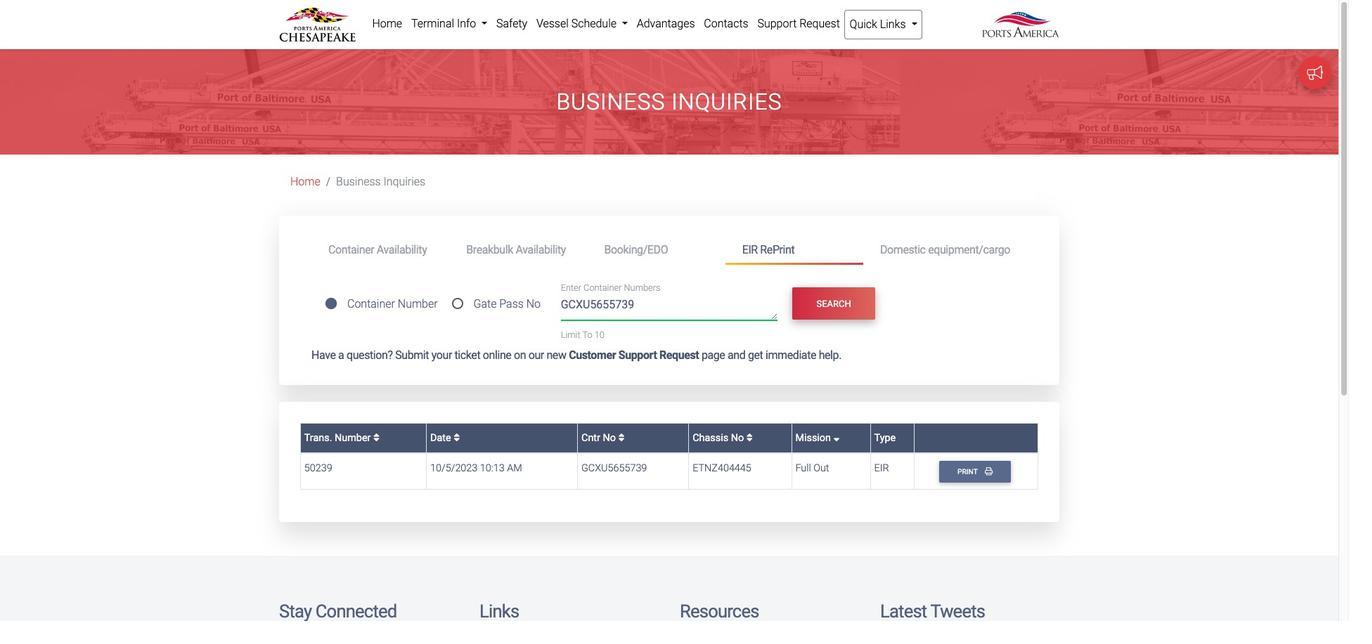 Task type: describe. For each thing, give the bounding box(es) containing it.
date
[[430, 432, 454, 444]]

sort image for date
[[454, 433, 460, 443]]

0 vertical spatial business
[[557, 89, 666, 115]]

10:13
[[480, 462, 505, 474]]

breakbulk
[[466, 243, 513, 257]]

sort image for trans. number
[[373, 433, 380, 443]]

pass
[[499, 298, 524, 311]]

eir for eir
[[875, 462, 889, 474]]

booking/edo link
[[588, 237, 726, 263]]

vessel schedule
[[537, 17, 619, 30]]

mission
[[796, 432, 834, 444]]

1 vertical spatial support
[[619, 349, 657, 362]]

sort image for chassis no
[[747, 433, 753, 443]]

booking/edo
[[604, 243, 668, 257]]

online
[[483, 349, 512, 362]]

cntr no link
[[582, 432, 625, 444]]

0 horizontal spatial no
[[527, 298, 541, 311]]

1 vertical spatial container
[[584, 283, 622, 294]]

question?
[[347, 349, 393, 362]]

a
[[338, 349, 344, 362]]

eir for eir reprint
[[742, 243, 758, 257]]

container availability link
[[312, 237, 450, 263]]

quick links
[[850, 18, 909, 31]]

sort down image
[[834, 433, 840, 443]]

search button
[[793, 288, 875, 320]]

chassis
[[693, 432, 729, 444]]

print link
[[940, 461, 1011, 483]]

your
[[432, 349, 452, 362]]

reprint
[[760, 243, 795, 257]]

breakbulk availability link
[[450, 237, 588, 263]]

quick links link
[[845, 10, 923, 39]]

enter
[[561, 283, 582, 294]]

print image
[[985, 467, 993, 475]]

availability for container availability
[[377, 243, 427, 257]]

limit
[[561, 330, 581, 340]]

10/5/2023
[[430, 462, 478, 474]]

print
[[958, 467, 980, 476]]

ticket
[[455, 349, 480, 362]]

0 horizontal spatial home link
[[290, 175, 320, 189]]

equipment/cargo
[[928, 243, 1011, 257]]

schedule
[[572, 17, 617, 30]]

home for the leftmost home link
[[290, 175, 320, 189]]

search
[[817, 299, 851, 309]]

trans. number
[[304, 432, 373, 444]]

no for cntr no
[[603, 432, 616, 444]]

number for container number
[[398, 298, 438, 311]]

10/5/2023 10:13 am
[[430, 462, 522, 474]]

1 vertical spatial request
[[660, 349, 699, 362]]

customer
[[569, 349, 616, 362]]

domestic
[[880, 243, 926, 257]]

our
[[529, 349, 544, 362]]

eir reprint
[[742, 243, 795, 257]]

vessel schedule link
[[532, 10, 632, 38]]

terminal info
[[411, 17, 479, 30]]

support request
[[758, 17, 840, 30]]

availability for breakbulk availability
[[516, 243, 566, 257]]

chassis no
[[693, 432, 747, 444]]

sort image for cntr no
[[619, 433, 625, 443]]

container number
[[347, 298, 438, 311]]

request inside 'link'
[[800, 17, 840, 30]]

immediate
[[766, 349, 816, 362]]

safety
[[496, 17, 528, 30]]

etnz404445
[[693, 462, 752, 474]]

chassis no link
[[693, 432, 753, 444]]

help.
[[819, 349, 842, 362]]

0 horizontal spatial inquiries
[[384, 175, 426, 189]]

submit
[[395, 349, 429, 362]]

container for container number
[[347, 298, 395, 311]]

out
[[814, 462, 829, 474]]

trans.
[[304, 432, 332, 444]]



Task type: locate. For each thing, give the bounding box(es) containing it.
sort image inside chassis no 'link'
[[747, 433, 753, 443]]

links
[[880, 18, 906, 31]]

no
[[527, 298, 541, 311], [603, 432, 616, 444], [731, 432, 744, 444]]

no right cntr
[[603, 432, 616, 444]]

1 availability from the left
[[377, 243, 427, 257]]

0 vertical spatial home
[[372, 17, 402, 30]]

breakbulk availability
[[466, 243, 566, 257]]

sort image up '10/5/2023'
[[454, 433, 460, 443]]

have a question? submit your ticket online on our new customer support request page and get immediate help.
[[312, 349, 842, 362]]

contacts
[[704, 17, 749, 30]]

0 vertical spatial number
[[398, 298, 438, 311]]

no right pass
[[527, 298, 541, 311]]

0 horizontal spatial number
[[335, 432, 371, 444]]

sort image
[[373, 433, 380, 443], [454, 433, 460, 443], [619, 433, 625, 443], [747, 433, 753, 443]]

home link
[[368, 10, 407, 38], [290, 175, 320, 189]]

1 sort image from the left
[[373, 433, 380, 443]]

domestic equipment/cargo link
[[864, 237, 1027, 263]]

2 sort image from the left
[[454, 433, 460, 443]]

vessel
[[537, 17, 569, 30]]

advantages
[[637, 17, 695, 30]]

eir reprint link
[[726, 237, 864, 265]]

0 vertical spatial support
[[758, 17, 797, 30]]

1 vertical spatial home
[[290, 175, 320, 189]]

1 vertical spatial business
[[336, 175, 381, 189]]

sort image inside date link
[[454, 433, 460, 443]]

0 horizontal spatial availability
[[377, 243, 427, 257]]

number for trans. number
[[335, 432, 371, 444]]

0 horizontal spatial eir
[[742, 243, 758, 257]]

1 horizontal spatial home link
[[368, 10, 407, 38]]

eir
[[742, 243, 758, 257], [875, 462, 889, 474]]

number
[[398, 298, 438, 311], [335, 432, 371, 444]]

customer support request link
[[569, 349, 699, 362]]

1 horizontal spatial request
[[800, 17, 840, 30]]

0 vertical spatial container
[[328, 243, 374, 257]]

business
[[557, 89, 666, 115], [336, 175, 381, 189]]

1 vertical spatial number
[[335, 432, 371, 444]]

container for container availability
[[328, 243, 374, 257]]

1 horizontal spatial business inquiries
[[557, 89, 782, 115]]

to
[[583, 330, 593, 340]]

date link
[[430, 432, 460, 444]]

no for chassis no
[[731, 432, 744, 444]]

on
[[514, 349, 526, 362]]

0 horizontal spatial business
[[336, 175, 381, 189]]

0 vertical spatial eir
[[742, 243, 758, 257]]

0 horizontal spatial home
[[290, 175, 320, 189]]

3 sort image from the left
[[619, 433, 625, 443]]

numbers
[[624, 283, 661, 294]]

request
[[800, 17, 840, 30], [660, 349, 699, 362]]

am
[[507, 462, 522, 474]]

1 vertical spatial inquiries
[[384, 175, 426, 189]]

quick
[[850, 18, 878, 31]]

sort image inside trans. number 'link'
[[373, 433, 380, 443]]

request left page
[[660, 349, 699, 362]]

container up question?
[[347, 298, 395, 311]]

sort image right trans.
[[373, 433, 380, 443]]

container up container number
[[328, 243, 374, 257]]

2 availability from the left
[[516, 243, 566, 257]]

availability up container number
[[377, 243, 427, 257]]

1 horizontal spatial inquiries
[[672, 89, 782, 115]]

support right customer
[[619, 349, 657, 362]]

sort image right chassis
[[747, 433, 753, 443]]

get
[[748, 349, 763, 362]]

availability
[[377, 243, 427, 257], [516, 243, 566, 257]]

business inquiries
[[557, 89, 782, 115], [336, 175, 426, 189]]

1 horizontal spatial eir
[[875, 462, 889, 474]]

container
[[328, 243, 374, 257], [584, 283, 622, 294], [347, 298, 395, 311]]

terminal
[[411, 17, 454, 30]]

mission link
[[796, 432, 840, 444]]

and
[[728, 349, 746, 362]]

container availability
[[328, 243, 427, 257]]

enter container numbers
[[561, 283, 661, 294]]

gcxu5655739
[[582, 462, 647, 474]]

request left quick
[[800, 17, 840, 30]]

1 vertical spatial eir
[[875, 462, 889, 474]]

have
[[312, 349, 336, 362]]

home for the rightmost home link
[[372, 17, 402, 30]]

cntr no
[[582, 432, 619, 444]]

inquiries
[[672, 89, 782, 115], [384, 175, 426, 189]]

type
[[875, 432, 896, 444]]

1 horizontal spatial support
[[758, 17, 797, 30]]

0 horizontal spatial support
[[619, 349, 657, 362]]

availability up enter
[[516, 243, 566, 257]]

gate
[[474, 298, 497, 311]]

number up "submit"
[[398, 298, 438, 311]]

4 sort image from the left
[[747, 433, 753, 443]]

sort image inside cntr no link
[[619, 433, 625, 443]]

container right enter
[[584, 283, 622, 294]]

cntr
[[582, 432, 600, 444]]

1 horizontal spatial home
[[372, 17, 402, 30]]

50239
[[304, 462, 332, 474]]

1 vertical spatial business inquiries
[[336, 175, 426, 189]]

1 horizontal spatial number
[[398, 298, 438, 311]]

page
[[702, 349, 725, 362]]

support request link
[[753, 10, 845, 38]]

1 horizontal spatial no
[[603, 432, 616, 444]]

Enter Container Numbers text field
[[561, 297, 778, 321]]

eir down type
[[875, 462, 889, 474]]

1 horizontal spatial business
[[557, 89, 666, 115]]

0 horizontal spatial request
[[660, 349, 699, 362]]

2 vertical spatial container
[[347, 298, 395, 311]]

2 horizontal spatial no
[[731, 432, 744, 444]]

full
[[796, 462, 811, 474]]

trans. number link
[[304, 432, 380, 444]]

1 vertical spatial home link
[[290, 175, 320, 189]]

domestic equipment/cargo
[[880, 243, 1011, 257]]

support right contacts
[[758, 17, 797, 30]]

1 horizontal spatial availability
[[516, 243, 566, 257]]

support
[[758, 17, 797, 30], [619, 349, 657, 362]]

safety link
[[492, 10, 532, 38]]

no right chassis
[[731, 432, 744, 444]]

terminal info link
[[407, 10, 492, 38]]

eir left reprint
[[742, 243, 758, 257]]

0 horizontal spatial business inquiries
[[336, 175, 426, 189]]

10
[[595, 330, 605, 340]]

0 vertical spatial home link
[[368, 10, 407, 38]]

0 vertical spatial inquiries
[[672, 89, 782, 115]]

advantages link
[[632, 10, 700, 38]]

sort image right cntr
[[619, 433, 625, 443]]

contacts link
[[700, 10, 753, 38]]

support inside 'link'
[[758, 17, 797, 30]]

home
[[372, 17, 402, 30], [290, 175, 320, 189]]

full out
[[796, 462, 829, 474]]

new
[[547, 349, 567, 362]]

number right trans.
[[335, 432, 371, 444]]

0 vertical spatial request
[[800, 17, 840, 30]]

0 vertical spatial business inquiries
[[557, 89, 782, 115]]

limit to 10
[[561, 330, 605, 340]]

info
[[457, 17, 476, 30]]

gate pass no
[[474, 298, 541, 311]]



Task type: vqa. For each thing, say whether or not it's contained in the screenshot.
"Cntr No" link
yes



